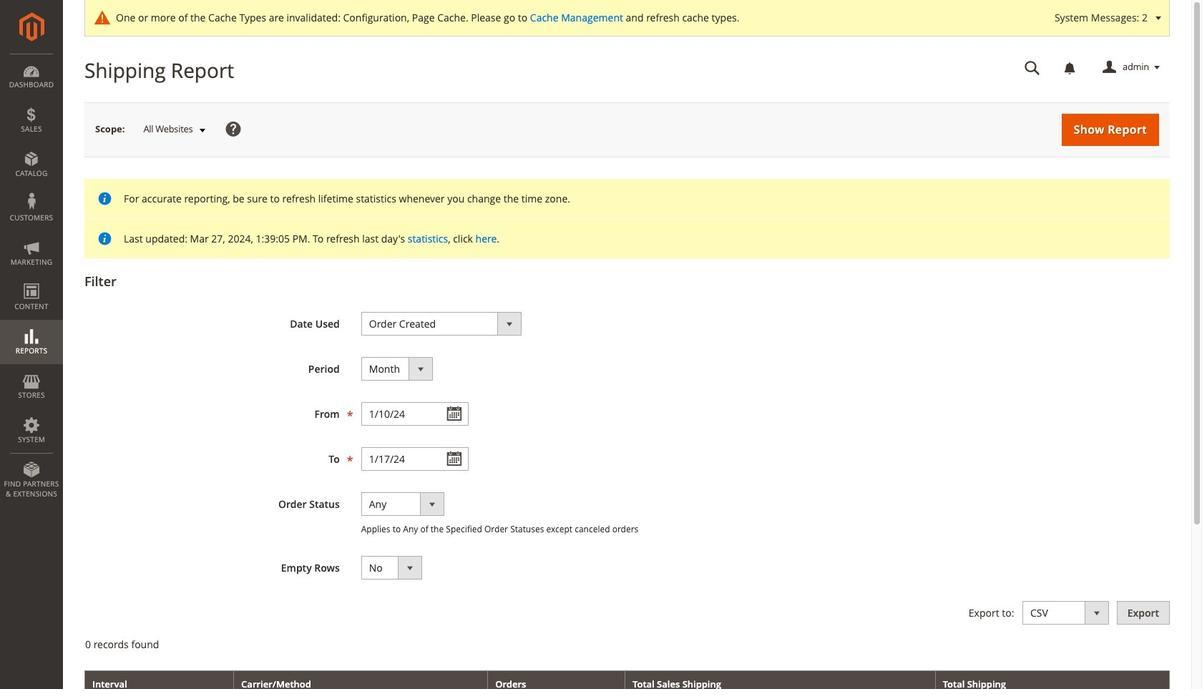 Task type: locate. For each thing, give the bounding box(es) containing it.
magento admin panel image
[[19, 12, 44, 42]]

menu bar
[[0, 54, 63, 506]]

None text field
[[361, 402, 469, 426]]

None text field
[[1015, 55, 1051, 80], [361, 447, 469, 471], [1015, 55, 1051, 80], [361, 447, 469, 471]]



